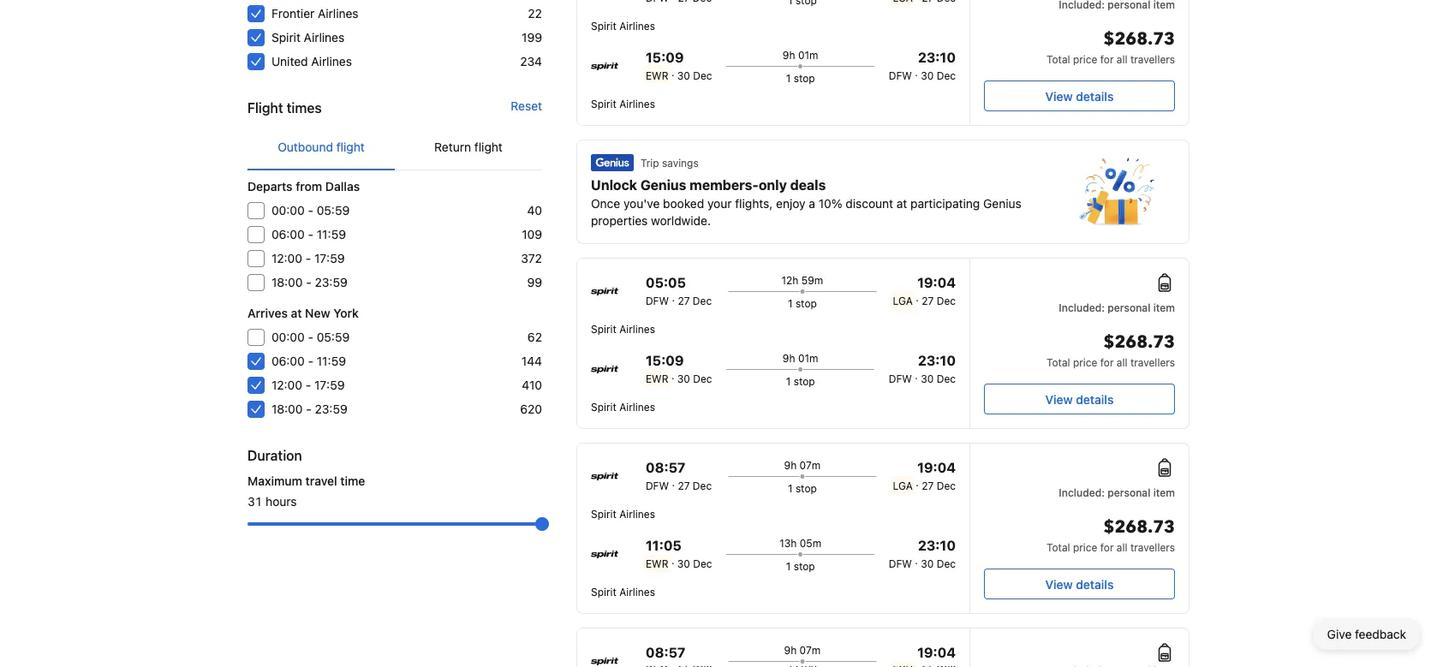 Task type: describe. For each thing, give the bounding box(es) containing it.
12:00 - 17:59 for at
[[272, 378, 345, 392]]

1 for from the top
[[1101, 53, 1114, 65]]

0 horizontal spatial at
[[291, 306, 302, 321]]

17:59 for dallas
[[315, 252, 345, 266]]

23:10 for 08:57
[[919, 538, 956, 554]]

item for 05:05
[[1154, 302, 1176, 314]]

- for 144
[[308, 354, 314, 368]]

06:00 for departs
[[272, 228, 305, 242]]

return
[[435, 140, 471, 154]]

1 23:10 from the top
[[919, 49, 956, 66]]

06:00 - 11:59 for at
[[272, 354, 346, 368]]

trip savings
[[641, 157, 699, 169]]

- for 99
[[306, 276, 312, 290]]

27 inside 08:57 dfw . 27 dec
[[678, 480, 690, 492]]

outbound flight
[[278, 140, 365, 154]]

0 horizontal spatial genius
[[641, 177, 687, 193]]

- for 62
[[308, 330, 314, 344]]

05m
[[800, 537, 822, 549]]

- for 372
[[306, 252, 311, 266]]

1 15:09 ewr . 30 dec from the top
[[646, 49, 713, 81]]

410
[[522, 378, 542, 392]]

total for 05:05
[[1047, 356, 1071, 368]]

you've
[[624, 197, 660, 211]]

- for 410
[[306, 378, 311, 392]]

- for 40
[[308, 204, 314, 218]]

booked
[[663, 197, 705, 211]]

00:00 - 05:59 for from
[[272, 204, 350, 218]]

199
[[522, 30, 542, 45]]

1 15:09 from the top
[[646, 49, 684, 66]]

109
[[522, 228, 542, 242]]

12:00 for departs
[[272, 252, 302, 266]]

11:05
[[646, 538, 682, 554]]

frontier
[[272, 6, 315, 21]]

worldwide.
[[651, 214, 711, 228]]

participating
[[911, 197, 981, 211]]

$268.73 total price for all travellers for 08:57
[[1047, 516, 1176, 554]]

trip
[[641, 157, 659, 169]]

arrives
[[248, 306, 288, 321]]

included: for 08:57
[[1059, 487, 1106, 499]]

1 9h 07m from the top
[[785, 459, 821, 471]]

a
[[809, 197, 816, 211]]

lga for 05:05
[[893, 295, 913, 307]]

for for 08:57
[[1101, 542, 1114, 554]]

19:04 for 05:05
[[918, 275, 956, 291]]

for for 05:05
[[1101, 356, 1114, 368]]

price for 08:57
[[1074, 542, 1098, 554]]

1 horizontal spatial genius
[[984, 197, 1022, 211]]

11:59 for dallas
[[317, 228, 346, 242]]

dec inside 08:57 dfw . 27 dec
[[693, 480, 712, 492]]

deals
[[791, 177, 826, 193]]

1 details from the top
[[1077, 89, 1114, 103]]

enjoy
[[777, 197, 806, 211]]

properties
[[591, 214, 648, 228]]

return flight
[[435, 140, 503, 154]]

tab list containing outbound flight
[[248, 125, 542, 171]]

ewr for 05:05
[[646, 373, 669, 385]]

01m for 05:05's view details button
[[799, 352, 819, 364]]

2 15:09 from the top
[[646, 353, 684, 369]]

1 stop for first view details button from the top of the page
[[786, 72, 815, 84]]

flight
[[248, 100, 283, 116]]

details for 05:05
[[1077, 392, 1114, 407]]

all for 08:57
[[1117, 542, 1128, 554]]

1 travellers from the top
[[1131, 53, 1176, 65]]

01m for first view details button from the top of the page
[[799, 49, 819, 61]]

at inside unlock genius members-only deals once you've booked your flights, enjoy a 10% discount at participating genius properties worldwide.
[[897, 197, 908, 211]]

1 stop for 05:05's view details button
[[786, 375, 815, 387]]

york
[[334, 306, 359, 321]]

- for 109
[[308, 228, 314, 242]]

view details for 05:05
[[1046, 392, 1114, 407]]

620
[[520, 402, 542, 416]]

maximum travel time 31 hours
[[248, 474, 365, 509]]

23:10 for 05:05
[[919, 353, 956, 369]]

3 19:04 from the top
[[918, 645, 956, 661]]

give feedback
[[1328, 628, 1407, 642]]

reset
[[511, 99, 542, 113]]

06:00 for arrives
[[272, 354, 305, 368]]

savings
[[662, 157, 699, 169]]

17:59 for new
[[315, 378, 345, 392]]

08:57 for 08:57
[[646, 645, 686, 661]]

personal for 05:05
[[1108, 302, 1151, 314]]

united airlines
[[272, 54, 352, 69]]

only
[[759, 177, 787, 193]]

06:00 - 11:59 for from
[[272, 228, 346, 242]]

reset button
[[511, 98, 542, 115]]

duration
[[248, 448, 302, 464]]

united
[[272, 54, 308, 69]]

144
[[522, 354, 542, 368]]

included: for 05:05
[[1059, 302, 1106, 314]]

2 07m from the top
[[800, 644, 821, 656]]

outbound
[[278, 140, 333, 154]]

from
[[296, 180, 322, 194]]

1 23:10 dfw . 30 dec from the top
[[889, 49, 956, 81]]

99
[[527, 276, 542, 290]]

lga for 08:57
[[893, 480, 913, 492]]

19:04 lga . 27 dec for 05:05
[[893, 275, 956, 307]]

19:04 lga . 27 dec for 08:57
[[893, 460, 956, 492]]

departs from dallas
[[248, 180, 360, 194]]

1 all from the top
[[1117, 53, 1128, 65]]

departs
[[248, 180, 293, 194]]

00:00 - 05:59 for at
[[272, 330, 350, 344]]

1 view details button from the top
[[985, 81, 1176, 111]]

12h 59m
[[782, 274, 824, 286]]

05:05 dfw . 27 dec
[[646, 275, 712, 307]]

23:59 for new
[[315, 402, 348, 416]]

27 inside 05:05 dfw . 27 dec
[[678, 295, 690, 307]]

give feedback button
[[1314, 620, 1421, 650]]



Task type: vqa. For each thing, say whether or not it's contained in the screenshot.
the From within 1 Stop Max From $268.73
no



Task type: locate. For each thing, give the bounding box(es) containing it.
0 vertical spatial 12:00
[[272, 252, 302, 266]]

1 23:59 from the top
[[315, 276, 348, 290]]

18:00 - 23:59 for from
[[272, 276, 348, 290]]

0 vertical spatial 17:59
[[315, 252, 345, 266]]

1 personal from the top
[[1108, 302, 1151, 314]]

2 vertical spatial travellers
[[1131, 542, 1176, 554]]

18:00 for departs
[[272, 276, 303, 290]]

2 vertical spatial view details
[[1046, 578, 1114, 592]]

17:59 down new at left
[[315, 378, 345, 392]]

1
[[786, 72, 791, 84], [788, 297, 793, 309], [786, 375, 791, 387], [788, 482, 793, 494], [786, 560, 791, 572]]

1 $268.73 from the top
[[1104, 27, 1176, 51]]

included: personal item for 08:57
[[1059, 487, 1176, 499]]

18:00 up duration on the left bottom of the page
[[272, 402, 303, 416]]

1 00:00 - 05:59 from the top
[[272, 204, 350, 218]]

27
[[678, 295, 690, 307], [922, 295, 934, 307], [678, 480, 690, 492], [922, 480, 934, 492]]

1 vertical spatial total
[[1047, 356, 1071, 368]]

2 total from the top
[[1047, 356, 1071, 368]]

lga
[[893, 295, 913, 307], [893, 480, 913, 492]]

2 vertical spatial $268.73 total price for all travellers
[[1047, 516, 1176, 554]]

1 06:00 - 11:59 from the top
[[272, 228, 346, 242]]

2 17:59 from the top
[[315, 378, 345, 392]]

dec
[[694, 69, 713, 81], [937, 69, 956, 81], [693, 295, 712, 307], [937, 295, 956, 307], [694, 373, 713, 385], [937, 373, 956, 385], [693, 480, 712, 492], [937, 480, 956, 492], [694, 558, 713, 570], [937, 558, 956, 570]]

0 vertical spatial total
[[1047, 53, 1071, 65]]

ewr inside 11:05 ewr . 30 dec
[[646, 558, 669, 570]]

1 18:00 from the top
[[272, 276, 303, 290]]

genius
[[641, 177, 687, 193], [984, 197, 1022, 211]]

2 08:57 from the top
[[646, 645, 686, 661]]

19:04 for 08:57
[[918, 460, 956, 476]]

18:00 up arrives at new york
[[272, 276, 303, 290]]

0 vertical spatial 15:09 ewr . 30 dec
[[646, 49, 713, 81]]

2 view from the top
[[1046, 392, 1073, 407]]

2 18:00 from the top
[[272, 402, 303, 416]]

2 9h 01m from the top
[[783, 352, 819, 364]]

at left new at left
[[291, 306, 302, 321]]

234
[[520, 54, 542, 69]]

2 view details from the top
[[1046, 392, 1114, 407]]

06:00 - 11:59 down from
[[272, 228, 346, 242]]

unlock
[[591, 177, 638, 193]]

0 vertical spatial view details button
[[985, 81, 1176, 111]]

flight times
[[248, 100, 322, 116]]

arrives at new york
[[248, 306, 359, 321]]

details for 08:57
[[1077, 578, 1114, 592]]

item
[[1154, 302, 1176, 314], [1154, 487, 1176, 499]]

23:59 for dallas
[[315, 276, 348, 290]]

08:57 inside 08:57 dfw . 27 dec
[[646, 460, 686, 476]]

. inside 11:05 ewr . 30 dec
[[672, 554, 675, 566]]

2 12:00 from the top
[[272, 378, 302, 392]]

0 vertical spatial travellers
[[1131, 53, 1176, 65]]

item for 08:57
[[1154, 487, 1176, 499]]

12:00 up duration on the left bottom of the page
[[272, 378, 302, 392]]

1 flight from the left
[[337, 140, 365, 154]]

1 08:57 from the top
[[646, 460, 686, 476]]

travel
[[306, 474, 337, 488]]

2 all from the top
[[1117, 356, 1128, 368]]

2 vertical spatial details
[[1077, 578, 1114, 592]]

0 vertical spatial 18:00
[[272, 276, 303, 290]]

1 vertical spatial details
[[1077, 392, 1114, 407]]

. inside 05:05 dfw . 27 dec
[[672, 291, 675, 303]]

1 vertical spatial 12:00
[[272, 378, 302, 392]]

view details button
[[985, 81, 1176, 111], [985, 384, 1176, 415], [985, 569, 1176, 600]]

0 vertical spatial 08:57
[[646, 460, 686, 476]]

18:00 - 23:59 up arrives at new york
[[272, 276, 348, 290]]

2 vertical spatial for
[[1101, 542, 1114, 554]]

return flight button
[[395, 125, 542, 170]]

08:57 dfw . 27 dec
[[646, 460, 712, 492]]

2 23:10 from the top
[[919, 353, 956, 369]]

1 horizontal spatial at
[[897, 197, 908, 211]]

2 9h 07m from the top
[[785, 644, 821, 656]]

1 vertical spatial ewr
[[646, 373, 669, 385]]

0 vertical spatial 00:00 - 05:59
[[272, 204, 350, 218]]

travellers
[[1131, 53, 1176, 65], [1131, 356, 1176, 368], [1131, 542, 1176, 554]]

frontier airlines
[[272, 6, 359, 21]]

$268.73 total price for all travellers
[[1047, 27, 1176, 65], [1047, 331, 1176, 368], [1047, 516, 1176, 554]]

1 vertical spatial 19:04 lga . 27 dec
[[893, 460, 956, 492]]

05:59 down dallas
[[317, 204, 350, 218]]

1 vertical spatial 23:10 dfw . 30 dec
[[889, 353, 956, 385]]

3 for from the top
[[1101, 542, 1114, 554]]

2 personal from the top
[[1108, 487, 1151, 499]]

2 06:00 - 11:59 from the top
[[272, 354, 346, 368]]

3 $268.73 from the top
[[1104, 516, 1176, 539]]

13h
[[780, 537, 797, 549]]

11:59 down new at left
[[317, 354, 346, 368]]

2 for from the top
[[1101, 356, 1114, 368]]

23:59 up new at left
[[315, 276, 348, 290]]

23:59
[[315, 276, 348, 290], [315, 402, 348, 416]]

0 vertical spatial at
[[897, 197, 908, 211]]

$268.73 total price for all travellers for 05:05
[[1047, 331, 1176, 368]]

$268.73 for 05:05
[[1104, 331, 1176, 354]]

12:00 - 17:59 up arrives at new york
[[272, 252, 345, 266]]

0 vertical spatial 9h 01m
[[783, 49, 819, 61]]

1 vertical spatial 08:57
[[646, 645, 686, 661]]

1 19:04 lga . 27 dec from the top
[[893, 275, 956, 307]]

1 00:00 from the top
[[272, 204, 305, 218]]

1 07m from the top
[[800, 459, 821, 471]]

62
[[528, 330, 542, 344]]

0 vertical spatial 01m
[[799, 49, 819, 61]]

11:05 ewr . 30 dec
[[646, 538, 713, 570]]

1 vertical spatial item
[[1154, 487, 1176, 499]]

12:00 - 17:59 for from
[[272, 252, 345, 266]]

1 vertical spatial for
[[1101, 356, 1114, 368]]

3 price from the top
[[1074, 542, 1098, 554]]

2 ewr from the top
[[646, 373, 669, 385]]

flight right return
[[475, 140, 503, 154]]

2 23:10 dfw . 30 dec from the top
[[889, 353, 956, 385]]

0 vertical spatial view details
[[1046, 89, 1114, 103]]

31
[[248, 495, 263, 509]]

dallas
[[326, 180, 360, 194]]

12h
[[782, 274, 799, 286]]

1 vertical spatial 00:00
[[272, 330, 305, 344]]

once
[[591, 197, 621, 211]]

2 00:00 - 05:59 from the top
[[272, 330, 350, 344]]

23:59 up travel
[[315, 402, 348, 416]]

2 12:00 - 17:59 from the top
[[272, 378, 345, 392]]

2 price from the top
[[1074, 356, 1098, 368]]

06:00 down departs from dallas
[[272, 228, 305, 242]]

1 vertical spatial 15:09
[[646, 353, 684, 369]]

2 vertical spatial price
[[1074, 542, 1098, 554]]

18:00 - 23:59 up duration on the left bottom of the page
[[272, 402, 348, 416]]

1 item from the top
[[1154, 302, 1176, 314]]

1 vertical spatial lga
[[893, 480, 913, 492]]

personal
[[1108, 302, 1151, 314], [1108, 487, 1151, 499]]

3 23:10 from the top
[[919, 538, 956, 554]]

2 $268.73 total price for all travellers from the top
[[1047, 331, 1176, 368]]

1 view from the top
[[1046, 89, 1073, 103]]

view for 05:05
[[1046, 392, 1073, 407]]

2 vertical spatial total
[[1047, 542, 1071, 554]]

1 17:59 from the top
[[315, 252, 345, 266]]

1 9h 01m from the top
[[783, 49, 819, 61]]

spirit
[[591, 20, 617, 32], [272, 30, 301, 45], [591, 98, 617, 110], [591, 323, 617, 335], [591, 401, 617, 413], [591, 508, 617, 520], [591, 586, 617, 598]]

0 vertical spatial 15:09
[[646, 49, 684, 66]]

0 vertical spatial 06:00 - 11:59
[[272, 228, 346, 242]]

1 vertical spatial view
[[1046, 392, 1073, 407]]

06:00 - 11:59 down arrives at new york
[[272, 354, 346, 368]]

2 vertical spatial 19:04
[[918, 645, 956, 661]]

2 00:00 from the top
[[272, 330, 305, 344]]

2 lga from the top
[[893, 480, 913, 492]]

1 lga from the top
[[893, 295, 913, 307]]

2 vertical spatial ewr
[[646, 558, 669, 570]]

13h 05m
[[780, 537, 822, 549]]

1 vertical spatial 18:00 - 23:59
[[272, 402, 348, 416]]

feedback
[[1356, 628, 1407, 642]]

23:10
[[919, 49, 956, 66], [919, 353, 956, 369], [919, 538, 956, 554]]

total
[[1047, 53, 1071, 65], [1047, 356, 1071, 368], [1047, 542, 1071, 554]]

1 vertical spatial 05:59
[[317, 330, 350, 344]]

15:09 ewr . 30 dec
[[646, 49, 713, 81], [646, 353, 713, 385]]

18:00 for arrives
[[272, 402, 303, 416]]

0 vertical spatial 23:10 dfw . 30 dec
[[889, 49, 956, 81]]

00:00 - 05:59 down from
[[272, 204, 350, 218]]

1 vertical spatial included: personal item
[[1059, 487, 1176, 499]]

1 vertical spatial 9h 07m
[[785, 644, 821, 656]]

40
[[527, 204, 542, 218]]

1 vertical spatial travellers
[[1131, 356, 1176, 368]]

30 inside 11:05 ewr . 30 dec
[[678, 558, 691, 570]]

. inside 08:57 dfw . 27 dec
[[672, 476, 675, 488]]

3 23:10 dfw . 30 dec from the top
[[889, 538, 956, 570]]

19:04
[[918, 275, 956, 291], [918, 460, 956, 476], [918, 645, 956, 661]]

23:10 dfw . 30 dec for 08:57
[[889, 538, 956, 570]]

22
[[528, 6, 542, 21]]

2 vertical spatial 23:10
[[919, 538, 956, 554]]

$268.73
[[1104, 27, 1176, 51], [1104, 331, 1176, 354], [1104, 516, 1176, 539]]

all
[[1117, 53, 1128, 65], [1117, 356, 1128, 368], [1117, 542, 1128, 554]]

12:00 - 17:59
[[272, 252, 345, 266], [272, 378, 345, 392]]

18:00 - 23:59 for at
[[272, 402, 348, 416]]

0 vertical spatial included: personal item
[[1059, 302, 1176, 314]]

ewr for 08:57
[[646, 558, 669, 570]]

0 vertical spatial $268.73
[[1104, 27, 1176, 51]]

dec inside 11:05 ewr . 30 dec
[[694, 558, 713, 570]]

0 vertical spatial 23:59
[[315, 276, 348, 290]]

0 vertical spatial 18:00 - 23:59
[[272, 276, 348, 290]]

3 all from the top
[[1117, 542, 1128, 554]]

hours
[[266, 495, 297, 509]]

1 vertical spatial genius
[[984, 197, 1022, 211]]

05:59 for dallas
[[317, 204, 350, 218]]

$268.73 for 08:57
[[1104, 516, 1176, 539]]

price
[[1074, 53, 1098, 65], [1074, 356, 1098, 368], [1074, 542, 1098, 554]]

tab list
[[248, 125, 542, 171]]

0 vertical spatial 11:59
[[317, 228, 346, 242]]

1 vertical spatial included:
[[1059, 487, 1106, 499]]

17:59
[[315, 252, 345, 266], [315, 378, 345, 392]]

3 $268.73 total price for all travellers from the top
[[1047, 516, 1176, 554]]

1 vertical spatial $268.73 total price for all travellers
[[1047, 331, 1176, 368]]

08:57
[[646, 460, 686, 476], [646, 645, 686, 661]]

1 01m from the top
[[799, 49, 819, 61]]

0 vertical spatial item
[[1154, 302, 1176, 314]]

time
[[341, 474, 365, 488]]

08:57 for 08:57 dfw . 27 dec
[[646, 460, 686, 476]]

05:05
[[646, 275, 686, 291]]

2 included: personal item from the top
[[1059, 487, 1176, 499]]

3 ewr from the top
[[646, 558, 669, 570]]

1 vertical spatial 17:59
[[315, 378, 345, 392]]

price for 05:05
[[1074, 356, 1098, 368]]

for
[[1101, 53, 1114, 65], [1101, 356, 1114, 368], [1101, 542, 1114, 554]]

372
[[521, 252, 542, 266]]

05:59 down york
[[317, 330, 350, 344]]

2 11:59 from the top
[[317, 354, 346, 368]]

2 18:00 - 23:59 from the top
[[272, 402, 348, 416]]

0 vertical spatial price
[[1074, 53, 1098, 65]]

59m
[[802, 274, 824, 286]]

view
[[1046, 89, 1073, 103], [1046, 392, 1073, 407], [1046, 578, 1073, 592]]

11:59 for new
[[317, 354, 346, 368]]

outbound flight button
[[248, 125, 395, 170]]

2 23:59 from the top
[[315, 402, 348, 416]]

0 vertical spatial genius
[[641, 177, 687, 193]]

3 view from the top
[[1046, 578, 1073, 592]]

2 $268.73 from the top
[[1104, 331, 1176, 354]]

flight up dallas
[[337, 140, 365, 154]]

flight for outbound flight
[[337, 140, 365, 154]]

1 included: personal item from the top
[[1059, 302, 1176, 314]]

18:00 - 23:59
[[272, 276, 348, 290], [272, 402, 348, 416]]

1 included: from the top
[[1059, 302, 1106, 314]]

2 item from the top
[[1154, 487, 1176, 499]]

view details button for 05:05
[[985, 384, 1176, 415]]

dfw
[[889, 69, 913, 81], [646, 295, 669, 307], [889, 373, 913, 385], [646, 480, 669, 492], [889, 558, 913, 570]]

12:00 - 17:59 down arrives at new york
[[272, 378, 345, 392]]

1 06:00 from the top
[[272, 228, 305, 242]]

2 06:00 from the top
[[272, 354, 305, 368]]

1 12:00 - 17:59 from the top
[[272, 252, 345, 266]]

spirit airlines
[[591, 20, 656, 32], [272, 30, 345, 45], [591, 98, 656, 110], [591, 323, 656, 335], [591, 401, 656, 413], [591, 508, 656, 520], [591, 586, 656, 598]]

00:00 down arrives at new york
[[272, 330, 305, 344]]

30
[[678, 69, 691, 81], [921, 69, 934, 81], [678, 373, 691, 385], [921, 373, 934, 385], [678, 558, 691, 570], [921, 558, 934, 570]]

3 total from the top
[[1047, 542, 1071, 554]]

01m
[[799, 49, 819, 61], [799, 352, 819, 364]]

0 vertical spatial 19:04 lga . 27 dec
[[893, 275, 956, 307]]

3 details from the top
[[1077, 578, 1114, 592]]

0 vertical spatial for
[[1101, 53, 1114, 65]]

new
[[305, 306, 330, 321]]

unlock genius members-only deals once you've booked your flights, enjoy a 10% discount at participating genius properties worldwide.
[[591, 177, 1022, 228]]

1 vertical spatial 23:59
[[315, 402, 348, 416]]

0 vertical spatial 07m
[[800, 459, 821, 471]]

airlines
[[318, 6, 359, 21], [620, 20, 656, 32], [304, 30, 345, 45], [311, 54, 352, 69], [620, 98, 656, 110], [620, 323, 656, 335], [620, 401, 656, 413], [620, 508, 656, 520], [620, 586, 656, 598]]

0 vertical spatial $268.73 total price for all travellers
[[1047, 27, 1176, 65]]

discount
[[846, 197, 894, 211]]

1 stop
[[786, 72, 815, 84], [788, 297, 817, 309], [786, 375, 815, 387], [788, 482, 817, 494], [786, 560, 815, 572]]

1 vertical spatial 15:09 ewr . 30 dec
[[646, 353, 713, 385]]

travellers for 05:05
[[1131, 356, 1176, 368]]

view for 08:57
[[1046, 578, 1073, 592]]

0 vertical spatial 06:00
[[272, 228, 305, 242]]

details
[[1077, 89, 1114, 103], [1077, 392, 1114, 407], [1077, 578, 1114, 592]]

1 vertical spatial at
[[291, 306, 302, 321]]

0 vertical spatial 05:59
[[317, 204, 350, 218]]

all for 05:05
[[1117, 356, 1128, 368]]

00:00 - 05:59 down new at left
[[272, 330, 350, 344]]

1 view details from the top
[[1046, 89, 1114, 103]]

flight for return flight
[[475, 140, 503, 154]]

2 travellers from the top
[[1131, 356, 1176, 368]]

17:59 up new at left
[[315, 252, 345, 266]]

maximum
[[248, 474, 302, 488]]

1 total from the top
[[1047, 53, 1071, 65]]

2 vertical spatial all
[[1117, 542, 1128, 554]]

2 01m from the top
[[799, 352, 819, 364]]

give
[[1328, 628, 1353, 642]]

06:00 down arrives at new york
[[272, 354, 305, 368]]

1 vertical spatial 19:04
[[918, 460, 956, 476]]

dec inside 05:05 dfw . 27 dec
[[693, 295, 712, 307]]

0 vertical spatial 23:10
[[919, 49, 956, 66]]

- for 620
[[306, 402, 312, 416]]

ewr
[[646, 69, 669, 81], [646, 373, 669, 385], [646, 558, 669, 570]]

0 horizontal spatial flight
[[337, 140, 365, 154]]

1 vertical spatial view details button
[[985, 384, 1176, 415]]

2 19:04 lga . 27 dec from the top
[[893, 460, 956, 492]]

0 vertical spatial included:
[[1059, 302, 1106, 314]]

2 15:09 ewr . 30 dec from the top
[[646, 353, 713, 385]]

10%
[[819, 197, 843, 211]]

at right discount
[[897, 197, 908, 211]]

2 included: from the top
[[1059, 487, 1106, 499]]

your
[[708, 197, 732, 211]]

9h 07m
[[785, 459, 821, 471], [785, 644, 821, 656]]

1 vertical spatial all
[[1117, 356, 1128, 368]]

flight
[[337, 140, 365, 154], [475, 140, 503, 154]]

stop
[[794, 72, 815, 84], [796, 297, 817, 309], [794, 375, 815, 387], [796, 482, 817, 494], [794, 560, 815, 572]]

0 vertical spatial view
[[1046, 89, 1073, 103]]

-
[[308, 204, 314, 218], [308, 228, 314, 242], [306, 252, 311, 266], [306, 276, 312, 290], [308, 330, 314, 344], [308, 354, 314, 368], [306, 378, 311, 392], [306, 402, 312, 416]]

1 vertical spatial 06:00
[[272, 354, 305, 368]]

1 05:59 from the top
[[317, 204, 350, 218]]

2 vertical spatial $268.73
[[1104, 516, 1176, 539]]

view details
[[1046, 89, 1114, 103], [1046, 392, 1114, 407], [1046, 578, 1114, 592]]

23:10 dfw . 30 dec for 05:05
[[889, 353, 956, 385]]

1 18:00 - 23:59 from the top
[[272, 276, 348, 290]]

total for 08:57
[[1047, 542, 1071, 554]]

2 vertical spatial view details button
[[985, 569, 1176, 600]]

1 11:59 from the top
[[317, 228, 346, 242]]

1 price from the top
[[1074, 53, 1098, 65]]

0 vertical spatial details
[[1077, 89, 1114, 103]]

0 vertical spatial 9h 07m
[[785, 459, 821, 471]]

personal for 08:57
[[1108, 487, 1151, 499]]

00:00 down departs from dallas
[[272, 204, 305, 218]]

1 vertical spatial 11:59
[[317, 354, 346, 368]]

3 view details from the top
[[1046, 578, 1114, 592]]

2 view details button from the top
[[985, 384, 1176, 415]]

1 ewr from the top
[[646, 69, 669, 81]]

0 vertical spatial lga
[[893, 295, 913, 307]]

view details button for 08:57
[[985, 569, 1176, 600]]

11:59 down dallas
[[317, 228, 346, 242]]

1 vertical spatial 23:10
[[919, 353, 956, 369]]

12:00 up arrives at new york
[[272, 252, 302, 266]]

genius image
[[591, 154, 634, 171], [591, 154, 634, 171], [1080, 158, 1155, 226]]

view details for 08:57
[[1046, 578, 1114, 592]]

1 vertical spatial 06:00 - 11:59
[[272, 354, 346, 368]]

1 horizontal spatial flight
[[475, 140, 503, 154]]

00:00 for departs
[[272, 204, 305, 218]]

2 vertical spatial 23:10 dfw . 30 dec
[[889, 538, 956, 570]]

2 details from the top
[[1077, 392, 1114, 407]]

0 vertical spatial 12:00 - 17:59
[[272, 252, 345, 266]]

2 05:59 from the top
[[317, 330, 350, 344]]

12:00 for arrives
[[272, 378, 302, 392]]

1 vertical spatial view details
[[1046, 392, 1114, 407]]

3 view details button from the top
[[985, 569, 1176, 600]]

0 vertical spatial ewr
[[646, 69, 669, 81]]

members-
[[690, 177, 759, 193]]

flights,
[[735, 197, 773, 211]]

1 vertical spatial 07m
[[800, 644, 821, 656]]

dfw inside 05:05 dfw . 27 dec
[[646, 295, 669, 307]]

05:59 for new
[[317, 330, 350, 344]]

1 vertical spatial 12:00 - 17:59
[[272, 378, 345, 392]]

3 travellers from the top
[[1131, 542, 1176, 554]]

1 vertical spatial 18:00
[[272, 402, 303, 416]]

1 vertical spatial price
[[1074, 356, 1098, 368]]

travellers for 08:57
[[1131, 542, 1176, 554]]

included:
[[1059, 302, 1106, 314], [1059, 487, 1106, 499]]

2 19:04 from the top
[[918, 460, 956, 476]]

1 vertical spatial $268.73
[[1104, 331, 1176, 354]]

dfw inside 08:57 dfw . 27 dec
[[646, 480, 669, 492]]

included: personal item for 05:05
[[1059, 302, 1176, 314]]

1 $268.73 total price for all travellers from the top
[[1047, 27, 1176, 65]]

1 vertical spatial 00:00 - 05:59
[[272, 330, 350, 344]]

0 vertical spatial 00:00
[[272, 204, 305, 218]]

1 stop for view details button related to 08:57
[[786, 560, 815, 572]]

9h 01m
[[783, 49, 819, 61], [783, 352, 819, 364]]

00:00 for arrives
[[272, 330, 305, 344]]

1 12:00 from the top
[[272, 252, 302, 266]]

2 flight from the left
[[475, 140, 503, 154]]

1 vertical spatial personal
[[1108, 487, 1151, 499]]

1 19:04 from the top
[[918, 275, 956, 291]]

1 vertical spatial 9h 01m
[[783, 352, 819, 364]]

genius right participating
[[984, 197, 1022, 211]]

genius down "trip savings"
[[641, 177, 687, 193]]

times
[[287, 100, 322, 116]]



